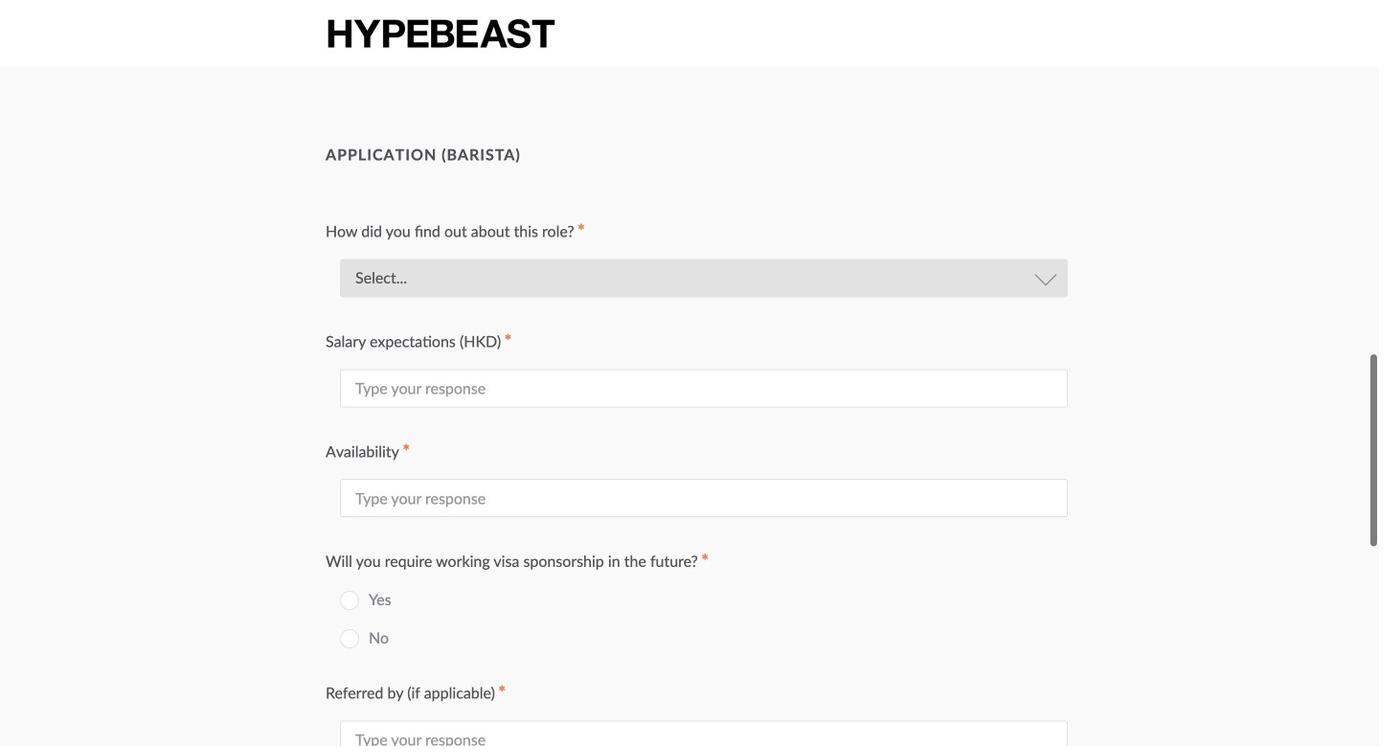 Task type: vqa. For each thing, say whether or not it's contained in the screenshot.
third Type your response text box from the bottom
yes



Task type: describe. For each thing, give the bounding box(es) containing it.
2 type your response text field from the top
[[340, 720, 1068, 746]]



Task type: locate. For each thing, give the bounding box(es) containing it.
None radio
[[340, 629, 359, 648]]

0 vertical spatial type your response text field
[[340, 479, 1068, 517]]

None text field
[[541, 13, 1009, 51]]

hypebeast logo image
[[326, 17, 557, 50]]

1 type your response text field from the top
[[340, 479, 1068, 517]]

Type your response text field
[[340, 479, 1068, 517], [340, 720, 1068, 746]]

Type your response text field
[[340, 369, 1068, 407]]

1 vertical spatial type your response text field
[[340, 720, 1068, 746]]

None radio
[[340, 591, 359, 610]]



